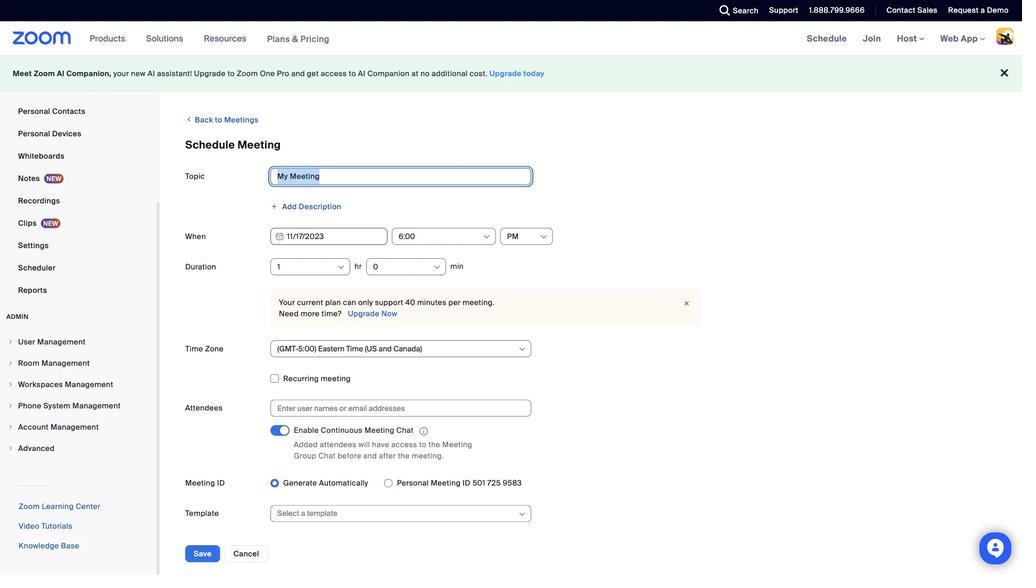 Task type: describe. For each thing, give the bounding box(es) containing it.
add
[[282, 202, 297, 212]]

settings
[[18, 241, 49, 250]]

meeting inside meeting id option group
[[431, 478, 461, 488]]

your
[[114, 69, 129, 79]]

per
[[449, 298, 461, 308]]

duration
[[185, 262, 216, 272]]

workspaces management menu item
[[0, 375, 157, 395]]

contact sales
[[887, 5, 938, 15]]

time
[[185, 344, 203, 354]]

1.888.799.9666 button up "join"
[[802, 0, 868, 21]]

scheduler link
[[0, 257, 157, 279]]

right image for user management
[[7, 339, 14, 345]]

join link
[[856, 21, 890, 55]]

host button
[[898, 33, 925, 44]]

solutions button
[[146, 21, 188, 55]]

schedule meeting
[[185, 138, 281, 152]]

2 ai from the left
[[148, 69, 155, 79]]

recordings link
[[0, 190, 157, 212]]

phone for phone
[[18, 84, 41, 94]]

minutes
[[418, 298, 447, 308]]

continuous
[[321, 426, 363, 436]]

can
[[343, 298, 357, 308]]

before
[[338, 451, 362, 461]]

advanced menu item
[[0, 438, 157, 459]]

add description button
[[271, 198, 342, 215]]

personal menu menu
[[0, 0, 157, 302]]

web app
[[941, 33, 979, 44]]

40
[[406, 298, 416, 308]]

devices
[[52, 129, 82, 139]]

meeting. inside added attendees will have access to the meeting group chat before and after the meeting.
[[412, 451, 444, 461]]

meeting down meetings
[[238, 138, 281, 152]]

system
[[43, 401, 71, 411]]

personal for personal devices
[[18, 129, 50, 139]]

meeting id option group
[[271, 475, 997, 492]]

host
[[898, 33, 920, 44]]

management inside phone system management menu item
[[72, 401, 121, 411]]

add image
[[271, 203, 278, 210]]

solutions
[[146, 33, 183, 44]]

clips
[[18, 218, 37, 228]]

save
[[194, 549, 212, 559]]

user management
[[18, 337, 86, 347]]

video
[[19, 522, 39, 531]]

app
[[962, 33, 979, 44]]

join
[[864, 33, 882, 44]]

cancel button
[[225, 546, 268, 563]]

settings link
[[0, 235, 157, 256]]

plans & pricing
[[267, 33, 330, 44]]

zone
[[205, 344, 224, 354]]

room
[[18, 358, 40, 368]]

a
[[981, 5, 986, 15]]

to down resources dropdown button
[[228, 69, 235, 79]]

2 show options image from the left
[[540, 233, 549, 241]]

today
[[524, 69, 545, 79]]

account
[[18, 422, 49, 432]]

zoom right meet
[[34, 69, 55, 79]]

1
[[278, 262, 281, 272]]

upgrade inside your current plan can only support 40 minutes per meeting. need more time? upgrade now
[[348, 309, 380, 319]]

added
[[294, 440, 318, 450]]

group
[[294, 451, 317, 461]]

chat inside application
[[397, 426, 414, 436]]

get
[[307, 69, 319, 79]]

reports link
[[0, 280, 157, 301]]

sales
[[918, 5, 938, 15]]

pm button
[[507, 229, 539, 245]]

support
[[375, 298, 404, 308]]

meeting inside enable continuous meeting chat application
[[365, 426, 395, 436]]

id inside meeting id option group
[[463, 478, 471, 488]]

hr
[[355, 261, 362, 271]]

whiteboards
[[18, 151, 65, 161]]

3 ai from the left
[[358, 69, 366, 79]]

room management menu item
[[0, 353, 157, 373]]

zoom learning center
[[19, 502, 101, 512]]

meeting. inside your current plan can only support 40 minutes per meeting. need more time? upgrade now
[[463, 298, 495, 308]]

1.888.799.9666 button up schedule link at the right
[[810, 5, 865, 15]]

contacts
[[52, 106, 85, 116]]

1 ai from the left
[[57, 69, 65, 79]]

knowledge base
[[19, 541, 79, 551]]

more
[[301, 309, 320, 319]]

recurring
[[283, 374, 319, 384]]

Persistent Chat, enter email address,Enter user names or email addresses text field
[[278, 400, 515, 416]]

admin
[[6, 313, 29, 321]]

management for workspaces management
[[65, 380, 113, 389]]

meetings navigation
[[800, 21, 1023, 56]]

right image for phone system management
[[7, 403, 14, 409]]

enable continuous meeting chat application
[[294, 425, 497, 437]]

2 horizontal spatial upgrade
[[490, 69, 522, 79]]

9583
[[503, 478, 522, 488]]

need
[[279, 309, 299, 319]]

products button
[[90, 21, 130, 55]]

new
[[131, 69, 146, 79]]

pm
[[507, 232, 519, 241]]

personal meeting id 501 725 9583
[[397, 478, 522, 488]]

0 horizontal spatial the
[[398, 451, 410, 461]]

search button
[[712, 0, 762, 21]]

meeting up template
[[185, 478, 215, 488]]

notes
[[18, 173, 40, 183]]

template
[[185, 509, 219, 519]]

meetings
[[224, 115, 259, 125]]

select time zone text field
[[278, 341, 518, 357]]

assistant!
[[157, 69, 192, 79]]

0 horizontal spatial upgrade
[[194, 69, 226, 79]]

personal devices link
[[0, 123, 157, 144]]

products
[[90, 33, 125, 44]]

at
[[412, 69, 419, 79]]

generate automatically
[[283, 478, 369, 488]]



Task type: locate. For each thing, give the bounding box(es) containing it.
schedule down 1.888.799.9666
[[808, 33, 848, 44]]

additional
[[432, 69, 468, 79]]

1 phone from the top
[[18, 84, 41, 94]]

right image for account management
[[7, 424, 14, 430]]

contact
[[887, 5, 916, 15]]

chat down the 'attendees'
[[319, 451, 336, 461]]

support link
[[762, 0, 802, 21], [770, 5, 799, 15]]

0 horizontal spatial access
[[321, 69, 347, 79]]

1 vertical spatial and
[[364, 451, 377, 461]]

ai right new
[[148, 69, 155, 79]]

account management menu item
[[0, 417, 157, 437]]

725
[[488, 478, 501, 488]]

1 id from the left
[[217, 478, 225, 488]]

learning
[[42, 502, 74, 512]]

automatically
[[319, 478, 369, 488]]

and down will
[[364, 451, 377, 461]]

2 right image from the top
[[7, 445, 14, 452]]

&
[[292, 33, 299, 44]]

1 vertical spatial personal
[[18, 129, 50, 139]]

phone inside menu item
[[18, 401, 41, 411]]

companion,
[[66, 69, 112, 79]]

back to meetings link
[[185, 111, 259, 129]]

banner
[[0, 21, 1023, 56]]

id
[[217, 478, 225, 488], [463, 478, 471, 488]]

enable continuous meeting chat
[[294, 426, 414, 436]]

show options image left 'pm'
[[483, 233, 492, 241]]

meeting left 501
[[431, 478, 461, 488]]

contact sales link
[[879, 0, 941, 21], [887, 5, 938, 15]]

personal for personal contacts
[[18, 106, 50, 116]]

profile picture image
[[997, 28, 1014, 45]]

management for account management
[[51, 422, 99, 432]]

2 id from the left
[[463, 478, 471, 488]]

0 vertical spatial phone
[[18, 84, 41, 94]]

when
[[185, 232, 206, 241]]

1 right image from the top
[[7, 381, 14, 388]]

0 vertical spatial the
[[429, 440, 441, 450]]

meeting up the have
[[365, 426, 395, 436]]

1 horizontal spatial and
[[364, 451, 377, 461]]

right image inside user management menu item
[[7, 339, 14, 345]]

the right "after"
[[398, 451, 410, 461]]

have
[[372, 440, 390, 450]]

right image left user
[[7, 339, 14, 345]]

0 horizontal spatial chat
[[319, 451, 336, 461]]

topic
[[185, 172, 205, 181]]

0 vertical spatial personal
[[18, 106, 50, 116]]

phone up account
[[18, 401, 41, 411]]

select meeting template text field
[[278, 506, 518, 522]]

management down workspaces management 'menu item'
[[72, 401, 121, 411]]

management for room management
[[42, 358, 90, 368]]

to inside added attendees will have access to the meeting group chat before and after the meeting.
[[420, 440, 427, 450]]

reports
[[18, 285, 47, 295]]

2 right image from the top
[[7, 360, 14, 367]]

search
[[734, 6, 759, 15]]

1 vertical spatial chat
[[319, 451, 336, 461]]

only
[[359, 298, 373, 308]]

0
[[373, 262, 379, 272]]

access inside meet zoom ai companion, footer
[[321, 69, 347, 79]]

management inside account management menu item
[[51, 422, 99, 432]]

1 vertical spatial schedule
[[185, 138, 235, 152]]

0 vertical spatial right image
[[7, 381, 14, 388]]

1 vertical spatial the
[[398, 451, 410, 461]]

advanced
[[18, 444, 55, 453]]

cancel
[[234, 549, 259, 559]]

0 vertical spatial and
[[292, 69, 305, 79]]

and left get at left top
[[292, 69, 305, 79]]

access down enable continuous meeting chat application
[[392, 440, 418, 450]]

meeting. right per
[[463, 298, 495, 308]]

3 right image from the top
[[7, 403, 14, 409]]

right image inside room management menu item
[[7, 360, 14, 367]]

right image left "room"
[[7, 360, 14, 367]]

time?
[[322, 309, 342, 319]]

ai left companion at the left of page
[[358, 69, 366, 79]]

request a demo
[[949, 5, 1010, 15]]

1 horizontal spatial meeting.
[[463, 298, 495, 308]]

personal for personal meeting id 501 725 9583
[[397, 478, 429, 488]]

zoom logo image
[[13, 31, 71, 45]]

personal devices
[[18, 129, 82, 139]]

to
[[228, 69, 235, 79], [349, 69, 356, 79], [215, 115, 222, 125], [420, 440, 427, 450]]

web app button
[[941, 33, 986, 44]]

whiteboard
[[185, 539, 228, 549]]

personal up select meeting template text field
[[397, 478, 429, 488]]

management down phone system management menu item
[[51, 422, 99, 432]]

0 vertical spatial meeting.
[[463, 298, 495, 308]]

right image left system
[[7, 403, 14, 409]]

recurring meeting
[[283, 374, 351, 384]]

right image inside advanced menu item
[[7, 445, 14, 452]]

meeting inside added attendees will have access to the meeting group chat before and after the meeting.
[[443, 440, 473, 450]]

right image inside workspaces management 'menu item'
[[7, 381, 14, 388]]

right image
[[7, 381, 14, 388], [7, 445, 14, 452]]

1 horizontal spatial upgrade
[[348, 309, 380, 319]]

personal inside meeting id option group
[[397, 478, 429, 488]]

admin menu menu
[[0, 332, 157, 460]]

video tutorials link
[[19, 522, 72, 531]]

schedule down the back
[[185, 138, 235, 152]]

plan
[[326, 298, 341, 308]]

and inside meet zoom ai companion, footer
[[292, 69, 305, 79]]

upgrade right cost.
[[490, 69, 522, 79]]

ai
[[57, 69, 65, 79], [148, 69, 155, 79], [358, 69, 366, 79]]

right image for advanced
[[7, 445, 14, 452]]

workspaces management
[[18, 380, 113, 389]]

1.888.799.9666
[[810, 5, 865, 15]]

upgrade down product information navigation
[[194, 69, 226, 79]]

user
[[18, 337, 35, 347]]

time zone
[[185, 344, 224, 354]]

support
[[770, 5, 799, 15]]

product information navigation
[[82, 21, 338, 56]]

the down learn more about enable continuous meeting chat image
[[429, 440, 441, 450]]

pro
[[277, 69, 290, 79]]

0 horizontal spatial id
[[217, 478, 225, 488]]

id up template
[[217, 478, 225, 488]]

0 horizontal spatial meeting.
[[412, 451, 444, 461]]

personal inside "link"
[[18, 129, 50, 139]]

to left companion at the left of page
[[349, 69, 356, 79]]

1 horizontal spatial show options image
[[540, 233, 549, 241]]

left image
[[185, 114, 193, 125]]

current
[[297, 298, 324, 308]]

ai left companion,
[[57, 69, 65, 79]]

0 horizontal spatial ai
[[57, 69, 65, 79]]

user management menu item
[[0, 332, 157, 352]]

meet zoom ai companion, your new ai assistant! upgrade to zoom one pro and get access to ai companion at no additional cost. upgrade today
[[13, 69, 545, 79]]

clips link
[[0, 213, 157, 234]]

1 horizontal spatial ai
[[148, 69, 155, 79]]

personal up the personal devices
[[18, 106, 50, 116]]

and inside added attendees will have access to the meeting group chat before and after the meeting.
[[364, 451, 377, 461]]

request a demo link
[[941, 0, 1023, 21], [949, 5, 1010, 15]]

phone for phone system management
[[18, 401, 41, 411]]

1 vertical spatial access
[[392, 440, 418, 450]]

right image for room management
[[7, 360, 14, 367]]

right image inside account management menu item
[[7, 424, 14, 430]]

to right the back
[[215, 115, 222, 125]]

0 vertical spatial access
[[321, 69, 347, 79]]

attendees
[[185, 403, 223, 413]]

schedule link
[[800, 21, 856, 55]]

upgrade down 'only'
[[348, 309, 380, 319]]

1 vertical spatial phone
[[18, 401, 41, 411]]

phone inside personal menu menu
[[18, 84, 41, 94]]

now
[[382, 309, 398, 319]]

meeting
[[321, 374, 351, 384]]

base
[[61, 541, 79, 551]]

your
[[279, 298, 295, 308]]

0 vertical spatial schedule
[[808, 33, 848, 44]]

chat inside added attendees will have access to the meeting group chat before and after the meeting.
[[319, 451, 336, 461]]

schedule for schedule meeting
[[185, 138, 235, 152]]

1 vertical spatial meeting.
[[412, 451, 444, 461]]

zoom learning center link
[[19, 502, 101, 512]]

1 horizontal spatial access
[[392, 440, 418, 450]]

upgrade now link
[[346, 309, 398, 319]]

phone down meet
[[18, 84, 41, 94]]

0 horizontal spatial schedule
[[185, 138, 235, 152]]

pricing
[[301, 33, 330, 44]]

When text field
[[271, 228, 388, 245]]

id left 501
[[463, 478, 471, 488]]

2 phone from the top
[[18, 401, 41, 411]]

Topic text field
[[271, 168, 532, 185]]

show options image
[[483, 233, 492, 241], [540, 233, 549, 241]]

zoom left one
[[237, 69, 258, 79]]

schedule for schedule
[[808, 33, 848, 44]]

4 right image from the top
[[7, 424, 14, 430]]

access right get at left top
[[321, 69, 347, 79]]

meeting id
[[185, 478, 225, 488]]

right image left advanced
[[7, 445, 14, 452]]

meet zoom ai companion, footer
[[0, 55, 1023, 92]]

right image left workspaces
[[7, 381, 14, 388]]

personal
[[18, 106, 50, 116], [18, 129, 50, 139], [397, 478, 429, 488]]

access inside added attendees will have access to the meeting group chat before and after the meeting.
[[392, 440, 418, 450]]

notes link
[[0, 168, 157, 189]]

personal up whiteboards at the top of page
[[18, 129, 50, 139]]

1 vertical spatial right image
[[7, 445, 14, 452]]

will
[[359, 440, 370, 450]]

2 horizontal spatial ai
[[358, 69, 366, 79]]

back
[[195, 115, 213, 125]]

your current plan can only support 40 minutes per meeting. need more time? upgrade now
[[279, 298, 495, 319]]

right image inside phone system management menu item
[[7, 403, 14, 409]]

0 horizontal spatial and
[[292, 69, 305, 79]]

1 horizontal spatial the
[[429, 440, 441, 450]]

select start time text field
[[399, 229, 482, 245]]

management inside user management menu item
[[37, 337, 86, 347]]

management up the room management
[[37, 337, 86, 347]]

right image for workspaces management
[[7, 381, 14, 388]]

center
[[76, 502, 101, 512]]

room management
[[18, 358, 90, 368]]

management for user management
[[37, 337, 86, 347]]

zoom up video
[[19, 502, 40, 512]]

2 vertical spatial personal
[[397, 478, 429, 488]]

schedule inside the meetings navigation
[[808, 33, 848, 44]]

right image left account
[[7, 424, 14, 430]]

learn more about enable continuous meeting chat image
[[417, 427, 432, 436]]

management down room management menu item
[[65, 380, 113, 389]]

to inside back to meetings link
[[215, 115, 222, 125]]

1 right image from the top
[[7, 339, 14, 345]]

to down learn more about enable continuous meeting chat image
[[420, 440, 427, 450]]

personal contacts
[[18, 106, 85, 116]]

meeting up personal meeting id 501 725 9583
[[443, 440, 473, 450]]

show options image
[[337, 263, 346, 272], [433, 263, 442, 272], [518, 345, 527, 354], [518, 510, 527, 519]]

close image
[[681, 298, 694, 309]]

no
[[421, 69, 430, 79]]

0 horizontal spatial show options image
[[483, 233, 492, 241]]

show options image right pm dropdown button
[[540, 233, 549, 241]]

1 show options image from the left
[[483, 233, 492, 241]]

right image
[[7, 339, 14, 345], [7, 360, 14, 367], [7, 403, 14, 409], [7, 424, 14, 430]]

banner containing products
[[0, 21, 1023, 56]]

0 button
[[373, 259, 433, 275]]

demo
[[988, 5, 1010, 15]]

companion
[[368, 69, 410, 79]]

management inside room management menu item
[[42, 358, 90, 368]]

scheduler
[[18, 263, 56, 273]]

management up workspaces management
[[42, 358, 90, 368]]

meet
[[13, 69, 32, 79]]

cost.
[[470, 69, 488, 79]]

management inside workspaces management 'menu item'
[[65, 380, 113, 389]]

1 horizontal spatial id
[[463, 478, 471, 488]]

0 vertical spatial chat
[[397, 426, 414, 436]]

phone system management menu item
[[0, 396, 157, 416]]

knowledge
[[19, 541, 59, 551]]

meeting. down learn more about enable continuous meeting chat image
[[412, 451, 444, 461]]

phone link
[[0, 78, 157, 100]]

1 horizontal spatial schedule
[[808, 33, 848, 44]]

web
[[941, 33, 960, 44]]

1 horizontal spatial chat
[[397, 426, 414, 436]]

chat left learn more about enable continuous meeting chat image
[[397, 426, 414, 436]]



Task type: vqa. For each thing, say whether or not it's contained in the screenshot.
"ZOOM" within the the Zoom Webinars allows you to connect with large audiences and share video, audio and content from any location and device for better engagement.
no



